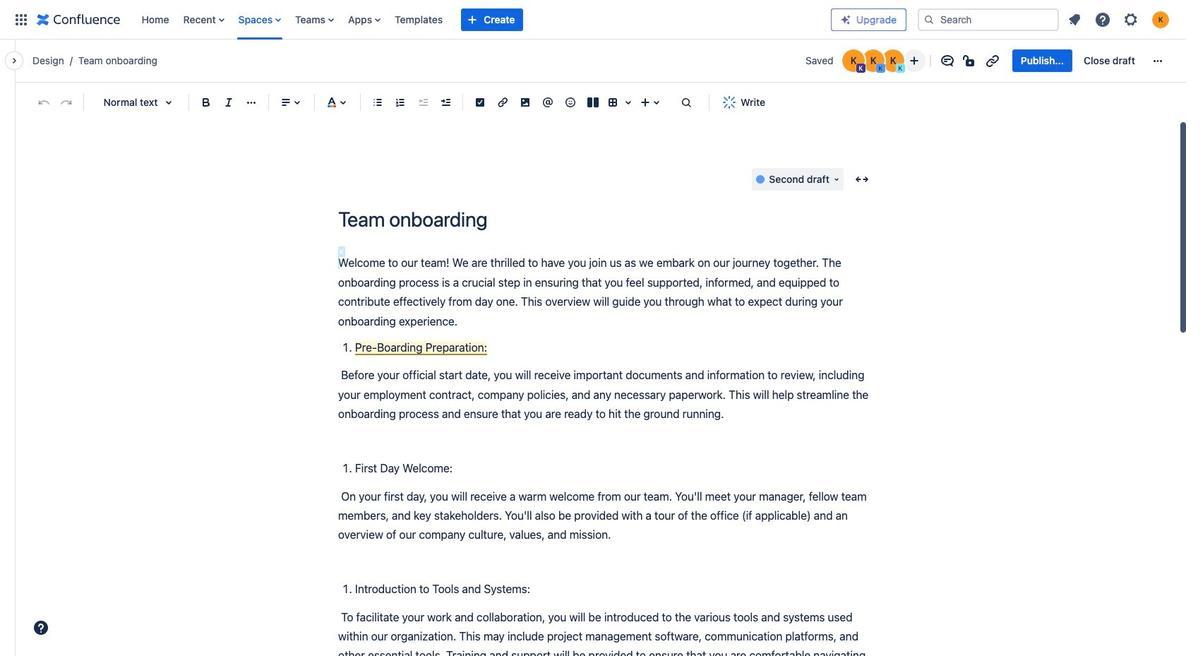 Task type: describe. For each thing, give the bounding box(es) containing it.
make page full-width image
[[854, 171, 871, 188]]

text formatting group
[[195, 91, 263, 114]]

copy link image
[[985, 52, 1002, 69]]

Main content area, start typing to enter text. text field
[[338, 254, 875, 656]]

bullet list ⌘⇧8 image
[[369, 94, 386, 111]]

help icon image
[[1095, 11, 1112, 28]]

notification icon image
[[1067, 11, 1084, 28]]

list for appswitcher icon
[[135, 0, 831, 39]]

search image
[[924, 14, 935, 25]]

your profile and preferences image
[[1153, 11, 1170, 28]]

list formating group
[[367, 91, 457, 114]]

find and replace image
[[678, 94, 695, 111]]

numbered list ⌘⇧7 image
[[392, 94, 409, 111]]

no restrictions image
[[962, 52, 979, 69]]

premium image
[[841, 14, 852, 25]]

avatar group element
[[841, 48, 906, 73]]

align left image
[[278, 94, 295, 111]]

more formatting image
[[243, 94, 260, 111]]

Give this page a title text field
[[338, 208, 875, 231]]

invite to edit image
[[906, 52, 923, 69]]

settings icon image
[[1123, 11, 1140, 28]]

list for premium image
[[1062, 7, 1178, 32]]

emoji : image
[[562, 94, 579, 111]]

layouts image
[[585, 94, 602, 111]]



Task type: vqa. For each thing, say whether or not it's contained in the screenshot.
checkbox
no



Task type: locate. For each thing, give the bounding box(es) containing it.
mention @ image
[[540, 94, 557, 111]]

more image
[[1150, 52, 1167, 69]]

link ⌘k image
[[495, 94, 511, 111]]

bold ⌘b image
[[198, 94, 215, 111]]

action item [] image
[[472, 94, 489, 111]]

list
[[135, 0, 831, 39], [1062, 7, 1178, 32]]

add image, video, or file image
[[517, 94, 534, 111]]

group
[[1013, 49, 1144, 72]]

1 horizontal spatial list
[[1062, 7, 1178, 32]]

comment icon image
[[939, 52, 956, 69]]

Search field
[[918, 8, 1060, 31]]

None search field
[[918, 8, 1060, 31]]

banner
[[0, 0, 1187, 40]]

appswitcher icon image
[[13, 11, 30, 28]]

table ⇧⌥t image
[[605, 94, 622, 111]]

confluence image
[[37, 11, 120, 28], [37, 11, 120, 28]]

global element
[[8, 0, 831, 39]]

italic ⌘i image
[[220, 94, 237, 111]]

indent tab image
[[437, 94, 454, 111]]

table size image
[[620, 94, 637, 111]]

0 horizontal spatial list
[[135, 0, 831, 39]]

expand sidebar image
[[0, 47, 31, 75]]



